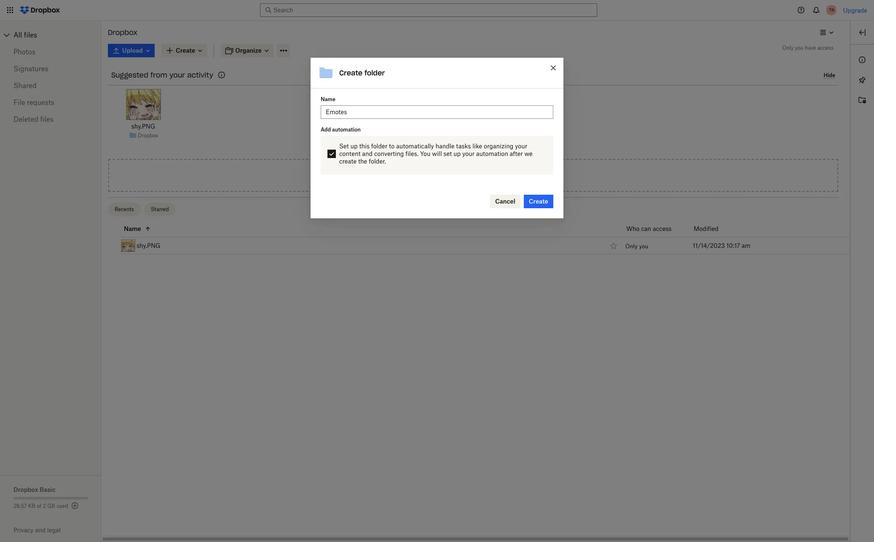 Task type: vqa. For each thing, say whether or not it's contained in the screenshot.
you inside Name shy.PNG, Modified 11/14/2023 10:17 am, ELEMENT
yes



Task type: locate. For each thing, give the bounding box(es) containing it.
0 horizontal spatial only
[[626, 243, 638, 250]]

tasks
[[456, 142, 471, 150]]

1 vertical spatial you
[[640, 243, 649, 250]]

0 vertical spatial shy.png link
[[132, 122, 155, 131]]

shy.png link up dropbox link
[[132, 122, 155, 131]]

only
[[783, 45, 794, 51], [626, 243, 638, 250]]

0 horizontal spatial files
[[24, 31, 37, 39]]

name button
[[124, 224, 606, 234]]

1 horizontal spatial and
[[362, 150, 373, 157]]

10:17
[[727, 242, 741, 249]]

and inside set up this folder to automatically handle tasks like organizing your content and converting files. you will set up your automation after we create the folder.
[[362, 150, 373, 157]]

shy.png link
[[132, 122, 155, 131], [137, 241, 161, 251]]

files inside 'link'
[[24, 31, 37, 39]]

open details pane image
[[858, 27, 868, 38]]

you left have
[[796, 45, 804, 51]]

set
[[340, 142, 349, 150]]

1 horizontal spatial name
[[321, 96, 336, 102]]

0 vertical spatial to
[[389, 142, 395, 150]]

legal
[[47, 527, 61, 534]]

shy.png link down starred button
[[137, 241, 161, 251]]

11/14/2023
[[693, 242, 725, 249]]

0 vertical spatial dropbox
[[108, 28, 138, 37]]

files for drop
[[434, 171, 445, 179]]

1 vertical spatial files
[[40, 115, 53, 124]]

Name text field
[[326, 107, 549, 117]]

suggested
[[111, 71, 148, 79]]

2 vertical spatial files
[[434, 171, 445, 179]]

suggested from your activity
[[111, 71, 213, 79]]

shared
[[13, 81, 37, 90]]

who
[[627, 225, 640, 232]]

the
[[358, 158, 367, 165]]

can
[[642, 225, 652, 232]]

1 horizontal spatial to
[[461, 171, 466, 179]]

files
[[24, 31, 37, 39], [40, 115, 53, 124], [434, 171, 445, 179]]

all files link
[[13, 28, 101, 42]]

1 horizontal spatial only
[[783, 45, 794, 51]]

2 vertical spatial your
[[463, 150, 475, 157]]

2
[[43, 503, 46, 509]]

0 vertical spatial name
[[321, 96, 336, 102]]

name
[[321, 96, 336, 102], [124, 225, 141, 232]]

1 horizontal spatial access
[[818, 45, 834, 51]]

only inside "name shy.png, modified 11/14/2023 10:17 am," 'element'
[[626, 243, 638, 250]]

0 vertical spatial /shy.png image
[[126, 89, 161, 120]]

after
[[510, 150, 523, 157]]

create inside button
[[529, 198, 549, 205]]

0 horizontal spatial automation
[[332, 126, 361, 133]]

access inside table
[[653, 225, 672, 232]]

1 vertical spatial shy.png
[[137, 242, 161, 249]]

up right set
[[454, 150, 461, 157]]

1 vertical spatial folder
[[371, 142, 388, 150]]

0 horizontal spatial name
[[124, 225, 141, 232]]

only down who
[[626, 243, 638, 250]]

your
[[170, 71, 185, 79], [515, 142, 528, 150], [463, 150, 475, 157]]

your up after
[[515, 142, 528, 150]]

0 horizontal spatial dropbox
[[13, 486, 38, 493]]

create
[[340, 69, 363, 77], [529, 198, 549, 205]]

files down file requests link
[[40, 115, 53, 124]]

name shy.png, modified 11/14/2023 10:17 am, element
[[101, 237, 851, 254]]

1 horizontal spatial dropbox
[[108, 28, 138, 37]]

access right have
[[818, 45, 834, 51]]

who can access
[[627, 225, 672, 232]]

1 vertical spatial only
[[626, 243, 638, 250]]

privacy and legal link
[[13, 527, 101, 534]]

add to starred image
[[609, 241, 619, 251]]

1 vertical spatial to
[[461, 171, 466, 179]]

/shy.png image up dropbox link
[[126, 89, 161, 120]]

organizing
[[484, 142, 514, 150]]

you inside "name shy.png, modified 11/14/2023 10:17 am," 'element'
[[640, 243, 649, 250]]

folder
[[365, 69, 385, 77], [371, 142, 388, 150]]

signatures link
[[13, 60, 88, 77]]

0 vertical spatial your
[[170, 71, 185, 79]]

1 horizontal spatial your
[[463, 150, 475, 157]]

1 vertical spatial access
[[653, 225, 672, 232]]

only you have access
[[783, 45, 834, 51]]

converting
[[374, 150, 404, 157]]

to up the converting
[[389, 142, 395, 150]]

you
[[796, 45, 804, 51], [640, 243, 649, 250]]

and left legal at the left bottom of the page
[[35, 527, 46, 534]]

up up the content
[[351, 142, 358, 150]]

1 vertical spatial your
[[515, 142, 528, 150]]

0 horizontal spatial and
[[35, 527, 46, 534]]

1 vertical spatial automation
[[477, 150, 509, 157]]

you down can
[[640, 243, 649, 250]]

you for only you
[[640, 243, 649, 250]]

table containing name
[[101, 221, 851, 254]]

you
[[420, 150, 431, 157]]

starred
[[151, 206, 169, 213]]

to right the here
[[461, 171, 466, 179]]

to
[[389, 142, 395, 150], [461, 171, 466, 179]]

1 vertical spatial dropbox
[[138, 132, 158, 139]]

we
[[525, 150, 533, 157]]

will
[[432, 150, 442, 157]]

0 horizontal spatial you
[[640, 243, 649, 250]]

0 vertical spatial folder
[[365, 69, 385, 77]]

files right all
[[24, 31, 37, 39]]

0 vertical spatial access
[[818, 45, 834, 51]]

0 vertical spatial create
[[340, 69, 363, 77]]

shy.png down starred button
[[137, 242, 161, 249]]

name up add
[[321, 96, 336, 102]]

0 vertical spatial shy.png
[[132, 123, 155, 130]]

access right can
[[653, 225, 672, 232]]

2 horizontal spatial dropbox
[[138, 132, 158, 139]]

privacy and legal
[[13, 527, 61, 534]]

/shy.png image
[[126, 89, 161, 120], [121, 239, 135, 252]]

1 horizontal spatial automation
[[477, 150, 509, 157]]

photos link
[[13, 43, 88, 60]]

deleted files link
[[13, 111, 88, 128]]

this
[[360, 142, 370, 150]]

0 horizontal spatial your
[[170, 71, 185, 79]]

automation inside set up this folder to automatically handle tasks like organizing your content and converting files. you will set up your automation after we create the folder.
[[477, 150, 509, 157]]

dropbox
[[108, 28, 138, 37], [138, 132, 158, 139], [13, 486, 38, 493]]

0 vertical spatial and
[[362, 150, 373, 157]]

/shy.png image down recents button
[[121, 239, 135, 252]]

like
[[473, 142, 483, 150]]

cancel
[[496, 198, 516, 205]]

0 vertical spatial only
[[783, 45, 794, 51]]

access
[[818, 45, 834, 51], [653, 225, 672, 232]]

name inside button
[[124, 225, 141, 232]]

1 horizontal spatial you
[[796, 45, 804, 51]]

1 horizontal spatial files
[[40, 115, 53, 124]]

am
[[742, 242, 751, 249]]

have
[[805, 45, 817, 51]]

1 vertical spatial shy.png link
[[137, 241, 161, 251]]

create folder dialog
[[311, 58, 564, 218]]

create for create
[[529, 198, 549, 205]]

automation up set
[[332, 126, 361, 133]]

to inside set up this folder to automatically handle tasks like organizing your content and converting files. you will set up your automation after we create the folder.
[[389, 142, 395, 150]]

cancel button
[[490, 195, 521, 208]]

you for only you have access
[[796, 45, 804, 51]]

1 vertical spatial create
[[529, 198, 549, 205]]

0 vertical spatial automation
[[332, 126, 361, 133]]

only left have
[[783, 45, 794, 51]]

recents button
[[108, 203, 141, 216]]

automation
[[332, 126, 361, 133], [477, 150, 509, 157]]

0 horizontal spatial access
[[653, 225, 672, 232]]

all
[[13, 31, 22, 39]]

2 horizontal spatial files
[[434, 171, 445, 179]]

28.57
[[13, 503, 27, 509]]

up
[[351, 142, 358, 150], [454, 150, 461, 157]]

global header element
[[0, 0, 875, 21]]

0 horizontal spatial to
[[389, 142, 395, 150]]

table
[[101, 221, 851, 254]]

0 vertical spatial you
[[796, 45, 804, 51]]

add automation
[[321, 126, 361, 133]]

your right from
[[170, 71, 185, 79]]

2 vertical spatial dropbox
[[13, 486, 38, 493]]

shy.png up dropbox link
[[132, 123, 155, 130]]

0 horizontal spatial create
[[340, 69, 363, 77]]

0 vertical spatial up
[[351, 142, 358, 150]]

only for only you
[[626, 243, 638, 250]]

1 vertical spatial up
[[454, 150, 461, 157]]

upgrade link
[[844, 7, 868, 14]]

28.57 kb of 2 gb used
[[13, 503, 68, 509]]

and
[[362, 150, 373, 157], [35, 527, 46, 534]]

0 vertical spatial files
[[24, 31, 37, 39]]

files for deleted
[[40, 115, 53, 124]]

1 horizontal spatial create
[[529, 198, 549, 205]]

files left the here
[[434, 171, 445, 179]]

1 vertical spatial name
[[124, 225, 141, 232]]

modified button
[[694, 224, 741, 234]]

upload,
[[468, 171, 488, 179]]

name down recents button
[[124, 225, 141, 232]]

only for only you have access
[[783, 45, 794, 51]]

your down tasks
[[463, 150, 475, 157]]

shy.png
[[132, 123, 155, 130], [137, 242, 161, 249]]

and down this
[[362, 150, 373, 157]]

automation down the organizing
[[477, 150, 509, 157]]

dropbox logo - go to the homepage image
[[17, 3, 63, 17]]



Task type: describe. For each thing, give the bounding box(es) containing it.
kb
[[28, 503, 35, 509]]

photos
[[13, 48, 35, 56]]

or
[[490, 171, 496, 179]]

11/14/2023 10:17 am
[[693, 242, 751, 249]]

only you button
[[626, 243, 649, 250]]

automatically
[[396, 142, 434, 150]]

dropbox for dropbox basic
[[13, 486, 38, 493]]

1 horizontal spatial up
[[454, 150, 461, 157]]

files for all
[[24, 31, 37, 39]]

from
[[151, 71, 167, 79]]

drop files here to upload, or click
[[418, 171, 512, 179]]

shy.png inside 'element'
[[137, 242, 161, 249]]

used
[[57, 503, 68, 509]]

click
[[497, 171, 510, 179]]

folder.
[[369, 158, 386, 165]]

file requests
[[13, 98, 54, 107]]

shared link
[[13, 77, 88, 94]]

1 vertical spatial /shy.png image
[[121, 239, 135, 252]]

name inside create folder dialog
[[321, 96, 336, 102]]

signatures
[[13, 65, 48, 73]]

drop
[[418, 171, 432, 179]]

2 horizontal spatial your
[[515, 142, 528, 150]]

content
[[340, 150, 361, 157]]

set
[[444, 150, 452, 157]]

create folder
[[340, 69, 385, 77]]

add
[[321, 126, 331, 133]]

dropbox for dropbox link
[[138, 132, 158, 139]]

starred button
[[144, 203, 176, 216]]

open information panel image
[[858, 55, 868, 65]]

open activity image
[[858, 95, 868, 105]]

handle
[[436, 142, 455, 150]]

modified
[[694, 225, 719, 232]]

all files
[[13, 31, 37, 39]]

privacy
[[13, 527, 33, 534]]

0 horizontal spatial up
[[351, 142, 358, 150]]

create
[[340, 158, 357, 165]]

here
[[447, 171, 459, 179]]

only you
[[626, 243, 649, 250]]

requests
[[27, 98, 54, 107]]

create for create folder
[[340, 69, 363, 77]]

folder inside set up this folder to automatically handle tasks like organizing your content and converting files. you will set up your automation after we create the folder.
[[371, 142, 388, 150]]

dropbox basic
[[13, 486, 56, 493]]

open pinned items image
[[858, 75, 868, 85]]

activity
[[187, 71, 213, 79]]

file requests link
[[13, 94, 88, 111]]

create button
[[524, 195, 554, 208]]

upgrade
[[844, 7, 868, 14]]

get more space image
[[70, 501, 80, 511]]

files.
[[406, 150, 419, 157]]

recents
[[115, 206, 134, 213]]

deleted
[[13, 115, 38, 124]]

basic
[[40, 486, 56, 493]]

1 vertical spatial and
[[35, 527, 46, 534]]

gb
[[47, 503, 55, 509]]

shy.png link inside 'element'
[[137, 241, 161, 251]]

of
[[37, 503, 41, 509]]

file
[[13, 98, 25, 107]]

dropbox link
[[138, 131, 158, 140]]

deleted files
[[13, 115, 53, 124]]

set up this folder to automatically handle tasks like organizing your content and converting files. you will set up your automation after we create the folder.
[[340, 142, 533, 165]]



